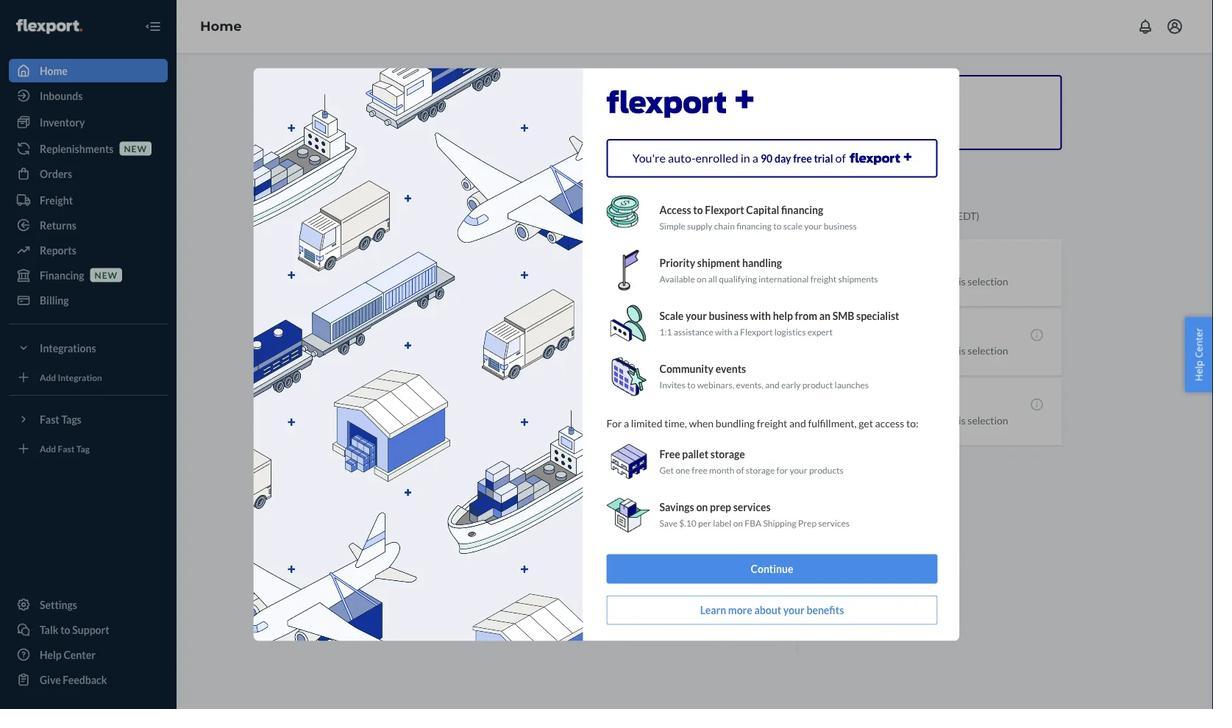 Task type: locate. For each thing, give the bounding box(es) containing it.
fulfillment,
[[808, 417, 857, 430]]

of right trial
[[835, 151, 846, 165]]

help
[[1192, 360, 1205, 381]]

and inside community events invites to webinars, events, and early product launches
[[765, 380, 780, 390]]

a up events
[[734, 327, 738, 337]]

0 vertical spatial freight
[[810, 274, 837, 284]]

services up fba at the bottom right of page
[[733, 501, 771, 513]]

savings
[[660, 501, 694, 513]]

0 horizontal spatial with
[[715, 327, 732, 337]]

1 vertical spatial storage
[[746, 465, 775, 476]]

business
[[824, 221, 857, 231], [709, 309, 748, 322]]

with left help
[[750, 309, 771, 322]]

to left scale
[[773, 221, 782, 231]]

products
[[809, 465, 844, 476]]

and left fulfillment,
[[789, 417, 806, 430]]

your
[[804, 221, 822, 231], [686, 309, 707, 322], [790, 465, 808, 476], [783, 604, 805, 617]]

supply
[[687, 221, 712, 231]]

financing up scale
[[781, 203, 823, 216]]

1 horizontal spatial free
[[793, 152, 812, 165]]

assistance
[[674, 327, 713, 337]]

from
[[795, 309, 817, 322]]

on left fba at the bottom right of page
[[733, 518, 743, 529]]

free
[[793, 152, 812, 165], [692, 465, 708, 476]]

your inside learn more about your benefits button
[[783, 604, 805, 617]]

capital
[[746, 203, 779, 216]]

storage left the for
[[746, 465, 775, 476]]

launches
[[835, 380, 869, 390]]

help center
[[1192, 328, 1205, 381]]

0 horizontal spatial services
[[733, 501, 771, 513]]

on inside priority shipment handling available on all qualifying international freight shipments
[[697, 274, 707, 284]]

1 vertical spatial business
[[709, 309, 748, 322]]

storage up month
[[710, 448, 745, 460]]

your right scale
[[804, 221, 822, 231]]

shipment
[[697, 256, 740, 269]]

qualifying
[[719, 274, 757, 284]]

flexport left logistics
[[740, 327, 773, 337]]

storage
[[710, 448, 745, 460], [746, 465, 775, 476]]

shipments
[[838, 274, 878, 284]]

in
[[741, 151, 750, 165]]

access
[[660, 203, 691, 216]]

free inside you're auto-enrolled in a 90 day free trial of
[[793, 152, 812, 165]]

events
[[716, 362, 746, 375]]

0 horizontal spatial of
[[736, 465, 744, 476]]

0 vertical spatial on
[[697, 274, 707, 284]]

when
[[689, 417, 714, 430]]

trial
[[814, 152, 833, 165]]

1 horizontal spatial financing
[[781, 203, 823, 216]]

simple
[[660, 221, 685, 231]]

freight left shipments
[[810, 274, 837, 284]]

get
[[859, 417, 873, 430]]

1 vertical spatial with
[[715, 327, 732, 337]]

0 horizontal spatial storage
[[710, 448, 745, 460]]

financing
[[781, 203, 823, 216], [737, 221, 772, 231]]

on
[[697, 274, 707, 284], [696, 501, 708, 513], [733, 518, 743, 529]]

business right scale
[[824, 221, 857, 231]]

0 horizontal spatial business
[[709, 309, 748, 322]]

events,
[[736, 380, 764, 390]]

center
[[1192, 328, 1205, 358]]

early
[[781, 380, 801, 390]]

on up the per
[[696, 501, 708, 513]]

you're auto-enrolled in a 90 day free trial of
[[633, 151, 848, 165]]

1 vertical spatial flexport
[[740, 327, 773, 337]]

your right the for
[[790, 465, 808, 476]]

free right one
[[692, 465, 708, 476]]

1 vertical spatial and
[[789, 417, 806, 430]]

1 vertical spatial of
[[736, 465, 744, 476]]

$.10
[[679, 518, 697, 529]]

to up the supply
[[693, 203, 703, 216]]

0 vertical spatial business
[[824, 221, 857, 231]]

and left "early"
[[765, 380, 780, 390]]

90
[[761, 152, 773, 165]]

your inside scale your business with help from an smb specialist 1:1 assistance with a flexport logistics expert
[[686, 309, 707, 322]]

flexport
[[705, 203, 744, 216], [740, 327, 773, 337]]

shipping
[[763, 518, 796, 529]]

flexport inside access to flexport capital financing simple supply chain financing to scale your business
[[705, 203, 744, 216]]

0 horizontal spatial and
[[765, 380, 780, 390]]

services
[[733, 501, 771, 513], [818, 518, 850, 529]]

1 vertical spatial freight
[[757, 417, 787, 430]]

with right 'assistance'
[[715, 327, 732, 337]]

1 horizontal spatial of
[[835, 151, 846, 165]]

with
[[750, 309, 771, 322], [715, 327, 732, 337]]

flexport inside scale your business with help from an smb specialist 1:1 assistance with a flexport logistics expert
[[740, 327, 773, 337]]

your right about at the bottom of page
[[783, 604, 805, 617]]

0 horizontal spatial financing
[[737, 221, 772, 231]]

flexport up chain at the top
[[705, 203, 744, 216]]

0 vertical spatial free
[[793, 152, 812, 165]]

priority shipment handling available on all qualifying international freight shipments
[[660, 256, 878, 284]]

1 horizontal spatial freight
[[810, 274, 837, 284]]

2 vertical spatial to
[[687, 380, 695, 390]]

0 horizontal spatial free
[[692, 465, 708, 476]]

you're
[[633, 151, 666, 165]]

2 vertical spatial a
[[624, 417, 629, 430]]

0 vertical spatial a
[[752, 151, 758, 165]]

freight right bundling
[[757, 417, 787, 430]]

freight inside priority shipment handling available on all qualifying international freight shipments
[[810, 274, 837, 284]]

on left the all
[[697, 274, 707, 284]]

business down the qualifying
[[709, 309, 748, 322]]

save
[[660, 518, 678, 529]]

0 vertical spatial services
[[733, 501, 771, 513]]

0 horizontal spatial freight
[[757, 417, 787, 430]]

access to flexport capital financing simple supply chain financing to scale your business
[[660, 203, 857, 231]]

free right day
[[793, 152, 812, 165]]

a
[[752, 151, 758, 165], [734, 327, 738, 337], [624, 417, 629, 430]]

1 vertical spatial a
[[734, 327, 738, 337]]

label
[[713, 518, 732, 529]]

to
[[693, 203, 703, 216], [773, 221, 782, 231], [687, 380, 695, 390]]

product
[[802, 380, 833, 390]]

1 vertical spatial services
[[818, 518, 850, 529]]

0 vertical spatial flexport
[[705, 203, 744, 216]]

1 vertical spatial free
[[692, 465, 708, 476]]

your up 'assistance'
[[686, 309, 707, 322]]

to down the community
[[687, 380, 695, 390]]

of right month
[[736, 465, 744, 476]]

1 vertical spatial financing
[[737, 221, 772, 231]]

0 vertical spatial with
[[750, 309, 771, 322]]

webinars,
[[697, 380, 734, 390]]

and
[[765, 380, 780, 390], [789, 417, 806, 430]]

learn more about your benefits button
[[607, 596, 938, 625]]

0 vertical spatial financing
[[781, 203, 823, 216]]

access
[[875, 417, 904, 430]]

1 horizontal spatial a
[[734, 327, 738, 337]]

1 horizontal spatial and
[[789, 417, 806, 430]]

1 horizontal spatial business
[[824, 221, 857, 231]]

help center button
[[1185, 317, 1213, 392]]

services right prep at the right of page
[[818, 518, 850, 529]]

help
[[773, 309, 793, 322]]

a right in
[[752, 151, 758, 165]]

0 vertical spatial and
[[765, 380, 780, 390]]

1 horizontal spatial with
[[750, 309, 771, 322]]

freight
[[810, 274, 837, 284], [757, 417, 787, 430]]

a right for
[[624, 417, 629, 430]]

of
[[835, 151, 846, 165], [736, 465, 744, 476]]

financing down the capital
[[737, 221, 772, 231]]

for
[[777, 465, 788, 476]]

continue button
[[607, 554, 938, 584]]



Task type: vqa. For each thing, say whether or not it's contained in the screenshot.
to to the top
yes



Task type: describe. For each thing, give the bounding box(es) containing it.
free pallet storage get one free month of storage for your products
[[660, 448, 844, 476]]

0 horizontal spatial a
[[624, 417, 629, 430]]

get
[[660, 465, 674, 476]]

about
[[754, 604, 781, 617]]

community
[[660, 362, 714, 375]]

international
[[759, 274, 809, 284]]

1 vertical spatial on
[[696, 501, 708, 513]]

of inside free pallet storage get one free month of storage for your products
[[736, 465, 744, 476]]

scale your business with help from an smb specialist 1:1 assistance with a flexport logistics expert
[[660, 309, 899, 337]]

2 horizontal spatial a
[[752, 151, 758, 165]]

free inside free pallet storage get one free month of storage for your products
[[692, 465, 708, 476]]

month
[[709, 465, 735, 476]]

community events invites to webinars, events, and early product launches
[[660, 362, 869, 390]]

1 vertical spatial to
[[773, 221, 782, 231]]

2 vertical spatial on
[[733, 518, 743, 529]]

one
[[676, 465, 690, 476]]

0 vertical spatial to
[[693, 203, 703, 216]]

savings on prep services save $.10 per label on fba shipping prep services
[[660, 501, 850, 529]]

0 vertical spatial of
[[835, 151, 846, 165]]

flexport+ image
[[252, 67, 583, 643]]

day
[[775, 152, 791, 165]]

to inside community events invites to webinars, events, and early product launches
[[687, 380, 695, 390]]

enrolled
[[696, 151, 738, 165]]

priority
[[660, 256, 695, 269]]

0 vertical spatial storage
[[710, 448, 745, 460]]

1:1
[[660, 327, 672, 337]]

smb
[[833, 309, 854, 322]]

business inside access to flexport capital financing simple supply chain financing to scale your business
[[824, 221, 857, 231]]

bundling
[[716, 417, 755, 430]]

more
[[728, 604, 752, 617]]

logistics
[[775, 327, 806, 337]]

fba
[[745, 518, 761, 529]]

to:
[[906, 417, 918, 430]]

business inside scale your business with help from an smb specialist 1:1 assistance with a flexport logistics expert
[[709, 309, 748, 322]]

for
[[607, 417, 622, 430]]

1 horizontal spatial services
[[818, 518, 850, 529]]

an
[[819, 309, 831, 322]]

your inside access to flexport capital financing simple supply chain financing to scale your business
[[804, 221, 822, 231]]

handling
[[742, 256, 782, 269]]

for a limited time, when bundling freight and fulfillment, get access to:
[[607, 417, 918, 430]]

continue
[[751, 563, 793, 575]]

per
[[698, 518, 711, 529]]

available
[[660, 274, 695, 284]]

invites
[[660, 380, 686, 390]]

prep
[[798, 518, 817, 529]]

specialist
[[856, 309, 899, 322]]

a inside scale your business with help from an smb specialist 1:1 assistance with a flexport logistics expert
[[734, 327, 738, 337]]

expert
[[808, 327, 833, 337]]

chain
[[714, 221, 735, 231]]

learn more about your benefits
[[700, 604, 844, 617]]

scale
[[783, 221, 803, 231]]

learn
[[700, 604, 726, 617]]

1 horizontal spatial storage
[[746, 465, 775, 476]]

limited
[[631, 417, 662, 430]]

prep
[[710, 501, 731, 513]]

your inside free pallet storage get one free month of storage for your products
[[790, 465, 808, 476]]

pallet
[[682, 448, 709, 460]]

all
[[708, 274, 717, 284]]

benefits
[[807, 604, 844, 617]]

free
[[660, 448, 680, 460]]

scale
[[660, 309, 684, 322]]

time,
[[664, 417, 687, 430]]

auto-
[[668, 151, 696, 165]]



